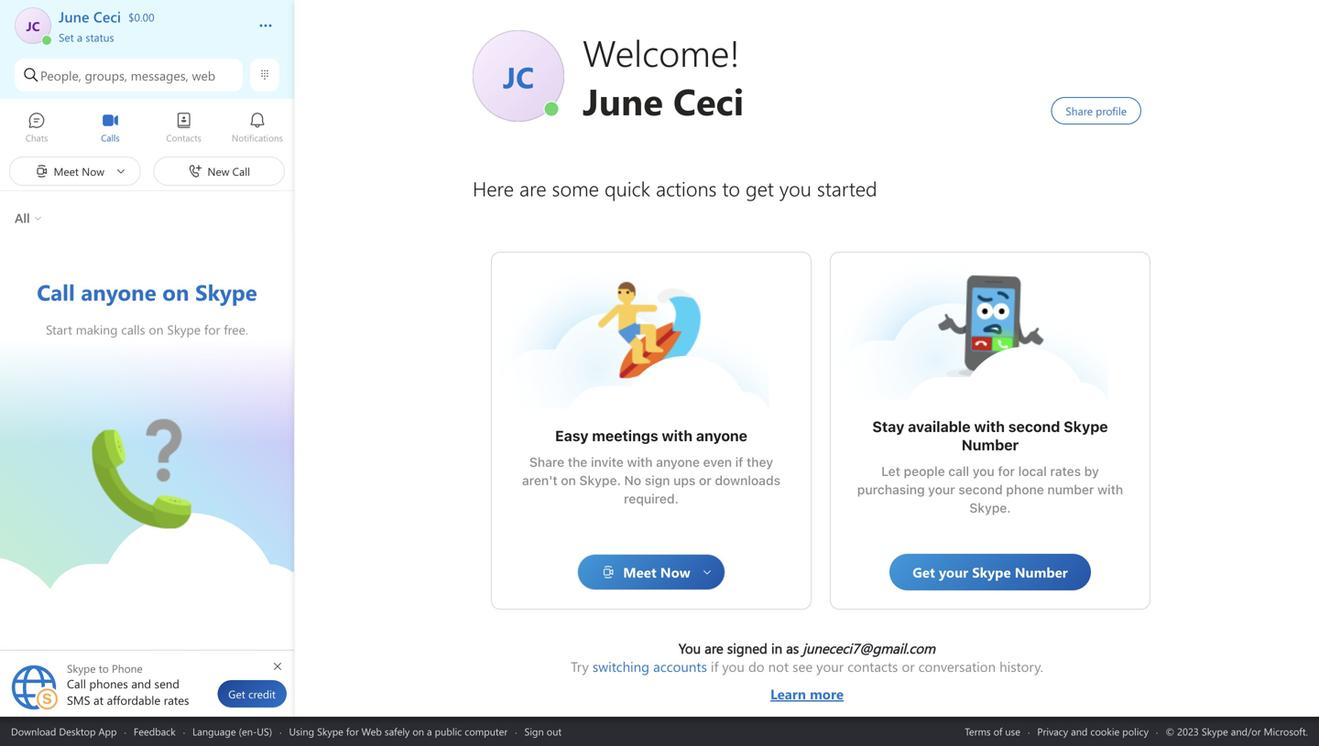 Task type: describe. For each thing, give the bounding box(es) containing it.
rates
[[1050, 464, 1081, 479]]

no
[[624, 473, 641, 488]]

web
[[362, 725, 382, 739]]

desktop
[[59, 725, 96, 739]]

using
[[289, 725, 314, 739]]

share
[[529, 455, 565, 470]]

language
[[192, 725, 236, 739]]

canyoutalk
[[92, 419, 162, 439]]

messages,
[[131, 67, 188, 84]]

set
[[59, 30, 74, 44]]

aren't
[[522, 473, 558, 488]]

language (en-us)
[[192, 725, 272, 739]]

a inside button
[[77, 30, 83, 44]]

sign
[[525, 725, 544, 739]]

history.
[[1000, 658, 1043, 676]]

the
[[568, 455, 588, 470]]

safely
[[385, 725, 410, 739]]

contacts
[[847, 658, 898, 676]]

or inside try switching accounts if you do not see your contacts or conversation history. learn more
[[902, 658, 915, 676]]

meetings
[[592, 427, 658, 445]]

cookie
[[1091, 725, 1120, 739]]

share the invite with anyone even if they aren't on skype. no sign ups or downloads required.
[[522, 455, 784, 507]]

0 horizontal spatial skype
[[317, 725, 343, 739]]

terms of use
[[965, 725, 1021, 739]]

you
[[679, 639, 701, 658]]

whosthis
[[935, 271, 992, 291]]

1 vertical spatial for
[[346, 725, 359, 739]]

(en-
[[239, 725, 257, 739]]

skype inside stay available with second skype number
[[1064, 418, 1108, 436]]

number
[[1048, 482, 1094, 497]]

learn
[[770, 685, 806, 704]]

signed
[[727, 639, 768, 658]]

web
[[192, 67, 215, 84]]

privacy and cookie policy
[[1037, 725, 1149, 739]]

privacy and cookie policy link
[[1037, 725, 1149, 739]]

let
[[881, 464, 900, 479]]

of
[[994, 725, 1002, 739]]

number
[[962, 437, 1019, 454]]

not
[[768, 658, 789, 676]]

if inside try switching accounts if you do not see your contacts or conversation history. learn more
[[711, 658, 718, 676]]

required.
[[624, 491, 679, 507]]

your inside 'let people call you for local rates by purchasing your second phone number with skype.'
[[928, 482, 955, 497]]

with up the ups
[[662, 427, 693, 445]]

terms of use link
[[965, 725, 1021, 739]]

purchasing
[[857, 482, 925, 497]]

your inside try switching accounts if you do not see your contacts or conversation history. learn more
[[817, 658, 844, 676]]

out
[[547, 725, 562, 739]]

switching accounts link
[[593, 658, 707, 676]]

policy
[[1122, 725, 1149, 739]]

set a status button
[[59, 26, 240, 44]]

learn more link
[[571, 676, 1043, 704]]

easy
[[555, 427, 589, 445]]

sign out link
[[525, 725, 562, 739]]

people
[[904, 464, 945, 479]]

see
[[793, 658, 813, 676]]

do
[[748, 658, 765, 676]]

as
[[786, 639, 799, 658]]

status
[[86, 30, 114, 44]]

easy meetings with anyone
[[555, 427, 748, 445]]

invite
[[591, 455, 624, 470]]

by
[[1084, 464, 1099, 479]]

phone
[[1006, 482, 1044, 497]]

computer
[[465, 725, 508, 739]]

for inside 'let people call you for local rates by purchasing your second phone number with skype.'
[[998, 464, 1015, 479]]

mansurfer
[[596, 280, 662, 300]]

anyone inside share the invite with anyone even if they aren't on skype. no sign ups or downloads required.
[[656, 455, 700, 470]]

app
[[98, 725, 117, 739]]

with inside stay available with second skype number
[[974, 418, 1005, 436]]

people, groups, messages, web button
[[15, 59, 243, 92]]

call
[[948, 464, 969, 479]]

download desktop app
[[11, 725, 117, 739]]

set a status
[[59, 30, 114, 44]]

stay
[[873, 418, 905, 436]]

feedback link
[[134, 725, 176, 739]]

if inside share the invite with anyone even if they aren't on skype. no sign ups or downloads required.
[[735, 455, 743, 470]]

use
[[1005, 725, 1021, 739]]



Task type: vqa. For each thing, say whether or not it's contained in the screenshot.
Type a meeting name (optional) Text Box at the top
no



Task type: locate. For each thing, give the bounding box(es) containing it.
local
[[1018, 464, 1047, 479]]

download
[[11, 725, 56, 739]]

1 horizontal spatial a
[[427, 725, 432, 739]]

1 vertical spatial skype.
[[970, 501, 1011, 516]]

a right set at the top of page
[[77, 30, 83, 44]]

0 horizontal spatial for
[[346, 725, 359, 739]]

conversation
[[918, 658, 996, 676]]

0 horizontal spatial if
[[711, 658, 718, 676]]

1 vertical spatial or
[[902, 658, 915, 676]]

download desktop app link
[[11, 725, 117, 739]]

or inside share the invite with anyone even if they aren't on skype. no sign ups or downloads required.
[[699, 473, 712, 488]]

second inside 'let people call you for local rates by purchasing your second phone number with skype.'
[[959, 482, 1003, 497]]

you
[[973, 464, 995, 479], [722, 658, 745, 676]]

0 horizontal spatial on
[[413, 725, 424, 739]]

try
[[571, 658, 589, 676]]

for left "web"
[[346, 725, 359, 739]]

with up no in the bottom left of the page
[[627, 455, 653, 470]]

more
[[810, 685, 844, 704]]

1 horizontal spatial if
[[735, 455, 743, 470]]

1 horizontal spatial for
[[998, 464, 1015, 479]]

feedback
[[134, 725, 176, 739]]

second up local
[[1008, 418, 1060, 436]]

0 horizontal spatial a
[[77, 30, 83, 44]]

second inside stay available with second skype number
[[1008, 418, 1060, 436]]

available
[[908, 418, 971, 436]]

us)
[[257, 725, 272, 739]]

people, groups, messages, web
[[40, 67, 215, 84]]

second
[[1008, 418, 1060, 436], [959, 482, 1003, 497]]

second down call at the bottom of the page
[[959, 482, 1003, 497]]

groups,
[[85, 67, 127, 84]]

1 vertical spatial if
[[711, 658, 718, 676]]

on inside share the invite with anyone even if they aren't on skype. no sign ups or downloads required.
[[561, 473, 576, 488]]

ups
[[673, 473, 696, 488]]

people,
[[40, 67, 81, 84]]

skype. inside 'let people call you for local rates by purchasing your second phone number with skype.'
[[970, 501, 1011, 516]]

downloads
[[715, 473, 781, 488]]

1 horizontal spatial skype
[[1064, 418, 1108, 436]]

stay available with second skype number
[[873, 418, 1112, 454]]

you are signed in as
[[679, 639, 803, 658]]

or right contacts at the right bottom of page
[[902, 658, 915, 676]]

sign
[[645, 473, 670, 488]]

1 horizontal spatial your
[[928, 482, 955, 497]]

you right call at the bottom of the page
[[973, 464, 995, 479]]

0 horizontal spatial your
[[817, 658, 844, 676]]

1 vertical spatial anyone
[[656, 455, 700, 470]]

0 horizontal spatial you
[[722, 658, 745, 676]]

are
[[705, 639, 724, 658]]

skype. down 'phone' on the right of page
[[970, 501, 1011, 516]]

with inside share the invite with anyone even if they aren't on skype. no sign ups or downloads required.
[[627, 455, 653, 470]]

even
[[703, 455, 732, 470]]

if up downloads
[[735, 455, 743, 470]]

terms
[[965, 725, 991, 739]]

or
[[699, 473, 712, 488], [902, 658, 915, 676]]

1 horizontal spatial on
[[561, 473, 576, 488]]

using skype for web safely on a public computer link
[[289, 725, 508, 739]]

1 vertical spatial second
[[959, 482, 1003, 497]]

skype. inside share the invite with anyone even if they aren't on skype. no sign ups or downloads required.
[[579, 473, 621, 488]]

in
[[771, 639, 782, 658]]

0 vertical spatial second
[[1008, 418, 1060, 436]]

let people call you for local rates by purchasing your second phone number with skype.
[[857, 464, 1127, 516]]

on
[[561, 473, 576, 488], [413, 725, 424, 739]]

on down the the
[[561, 473, 576, 488]]

with up number
[[974, 418, 1005, 436]]

you left the 'do'
[[722, 658, 745, 676]]

for
[[998, 464, 1015, 479], [346, 725, 359, 739]]

0 vertical spatial a
[[77, 30, 83, 44]]

0 vertical spatial on
[[561, 473, 576, 488]]

0 vertical spatial skype
[[1064, 418, 1108, 436]]

public
[[435, 725, 462, 739]]

1 horizontal spatial you
[[973, 464, 995, 479]]

with inside 'let people call you for local rates by purchasing your second phone number with skype.'
[[1098, 482, 1123, 497]]

skype right using
[[317, 725, 343, 739]]

anyone
[[696, 427, 748, 445], [656, 455, 700, 470]]

if right "you"
[[711, 658, 718, 676]]

using skype for web safely on a public computer
[[289, 725, 508, 739]]

0 vertical spatial your
[[928, 482, 955, 497]]

or right the ups
[[699, 473, 712, 488]]

your
[[928, 482, 955, 497], [817, 658, 844, 676]]

anyone up the ups
[[656, 455, 700, 470]]

1 vertical spatial your
[[817, 658, 844, 676]]

a left public
[[427, 725, 432, 739]]

0 horizontal spatial second
[[959, 482, 1003, 497]]

if
[[735, 455, 743, 470], [711, 658, 718, 676]]

1 horizontal spatial or
[[902, 658, 915, 676]]

1 vertical spatial a
[[427, 725, 432, 739]]

tab list
[[0, 104, 294, 154]]

a
[[77, 30, 83, 44], [427, 725, 432, 739]]

0 vertical spatial or
[[699, 473, 712, 488]]

sign out
[[525, 725, 562, 739]]

1 vertical spatial on
[[413, 725, 424, 739]]

switching
[[593, 658, 650, 676]]

try switching accounts if you do not see your contacts or conversation history. learn more
[[571, 658, 1043, 704]]

accounts
[[653, 658, 707, 676]]

for left local
[[998, 464, 1015, 479]]

1 vertical spatial you
[[722, 658, 745, 676]]

1 horizontal spatial skype.
[[970, 501, 1011, 516]]

1 vertical spatial skype
[[317, 725, 343, 739]]

you inside try switching accounts if you do not see your contacts or conversation history. learn more
[[722, 658, 745, 676]]

skype up by
[[1064, 418, 1108, 436]]

you inside 'let people call you for local rates by purchasing your second phone number with skype.'
[[973, 464, 995, 479]]

with down by
[[1098, 482, 1123, 497]]

your right see
[[817, 658, 844, 676]]

and
[[1071, 725, 1088, 739]]

on right safely
[[413, 725, 424, 739]]

0 horizontal spatial skype.
[[579, 473, 621, 488]]

0 horizontal spatial or
[[699, 473, 712, 488]]

0 vertical spatial skype.
[[579, 473, 621, 488]]

skype. down invite
[[579, 473, 621, 488]]

privacy
[[1037, 725, 1068, 739]]

anyone up even on the right bottom
[[696, 427, 748, 445]]

skype.
[[579, 473, 621, 488], [970, 501, 1011, 516]]

your down call at the bottom of the page
[[928, 482, 955, 497]]

0 vertical spatial anyone
[[696, 427, 748, 445]]

1 horizontal spatial second
[[1008, 418, 1060, 436]]

0 vertical spatial you
[[973, 464, 995, 479]]

they
[[747, 455, 773, 470]]

0 vertical spatial for
[[998, 464, 1015, 479]]

0 vertical spatial if
[[735, 455, 743, 470]]

language (en-us) link
[[192, 725, 272, 739]]



